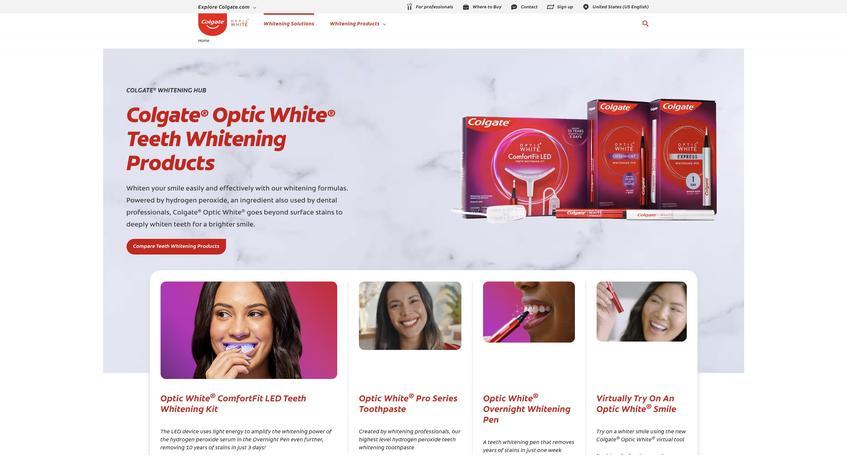 Task type: describe. For each thing, give the bounding box(es) containing it.
compare teeth whitening products
[[133, 242, 219, 249]]

on
[[606, 428, 613, 435]]

pen
[[530, 438, 540, 446]]

10
[[186, 444, 193, 451]]

explore colgate.com
[[198, 3, 250, 10]]

uses
[[200, 428, 212, 435]]

products inside teeth whitening products
[[126, 149, 214, 177]]

teeth inside goes beyond surface stains to deeply whiten teeth for a brighter smile.
[[174, 222, 191, 228]]

years inside the led device uses light energy to amplify the whitening power of the hydrogen peroxide serum in the overnight pen even further, removing 10 years of stains in just 3 days!
[[194, 444, 207, 451]]

the
[[160, 428, 170, 435]]

teeth inside a teeth whitening pen that removes years of stains in just one week when used as directed
[[488, 438, 502, 446]]

directed
[[519, 454, 540, 455]]

hydrogen inside whiten your smile easily and effectively with our whitening formulas. powered by hydrogen peroxide, an ingredient also used by dental professionals, ​​colgate
[[166, 198, 197, 204]]

1 horizontal spatial of
[[326, 428, 332, 435]]

sign up icon image
[[547, 3, 555, 11]]

whitening inside whiten your smile easily and effectively with our whitening formulas. powered by hydrogen peroxide, an ingredient also used by dental professionals, ​​colgate
[[284, 186, 316, 192]]

1 horizontal spatial by
[[307, 198, 315, 204]]

the down "the"
[[160, 436, 169, 443]]

3
[[248, 444, 251, 451]]

smile inside try on a whiter smile using the new colgate
[[636, 428, 649, 435]]

tool
[[674, 436, 684, 443]]

whitening inside dropdown button
[[330, 20, 356, 27]]

try
[[596, 428, 605, 435]]

days!
[[253, 444, 266, 451]]

easily
[[186, 186, 204, 192]]

virtual
[[656, 436, 673, 443]]

whiten
[[150, 222, 172, 228]]

a inside goes beyond surface stains to deeply whiten teeth for a brighter smile.
[[203, 222, 207, 228]]

a
[[483, 438, 487, 446]]

with
[[255, 186, 270, 192]]

dental
[[316, 198, 337, 204]]

optic white pro series toothpaste image
[[359, 282, 462, 350]]

® optic white ®
[[198, 209, 245, 216]]

a teeth whitening pen that removes years of stains in just one week when used as directed
[[483, 438, 574, 455]]

colgate ® whitening hub
[[126, 86, 206, 94]]

whitening inside a teeth whitening pen that removes years of stains in just one week when used as directed
[[503, 438, 529, 446]]

to inside goes beyond surface stains to deeply whiten teeth for a brighter smile.
[[336, 210, 343, 216]]

that
[[541, 438, 551, 446]]

our inside created by whitening professionals, our highest level hydrogen peroxide teeth whitening toothpaste
[[452, 428, 460, 435]]

the up pen
[[272, 428, 281, 435]]

of inside a teeth whitening pen that removes years of stains in just one week when used as directed
[[498, 446, 503, 454]]

energy
[[226, 428, 243, 435]]

0 horizontal spatial in
[[231, 444, 236, 451]]

white for whiten your smile easily and effectively with our whitening formulas. powered by hydrogen peroxide, an ingredient also used by dental professionals, ​​colgate
[[222, 210, 242, 216]]

formulas.
[[318, 186, 348, 192]]

® inside colgate ® whitening hub
[[153, 86, 156, 91]]

your
[[151, 186, 166, 192]]

0 horizontal spatial by
[[156, 198, 164, 204]]

when
[[483, 454, 497, 455]]

peroxide inside created by whitening professionals, our highest level hydrogen peroxide teeth whitening toothpaste
[[418, 436, 441, 443]]

colgate® logo image
[[198, 13, 227, 36]]

using
[[650, 428, 664, 435]]

just inside the led device uses light energy to amplify the whitening power of the hydrogen peroxide serum in the overnight pen even further, removing 10 years of stains in just 3 days!
[[237, 444, 247, 451]]

hub
[[194, 86, 206, 94]]

week
[[548, 446, 562, 454]]

effectively
[[219, 186, 254, 192]]

the inside try on a whiter smile using the new colgate
[[666, 428, 674, 435]]

even
[[291, 436, 303, 443]]

whiten your smile easily and effectively with our whitening formulas. powered by hydrogen peroxide, an ingredient also used by dental professionals, ​​colgate
[[126, 186, 348, 216]]

professionals, inside whiten your smile easily and effectively with our whitening formulas. powered by hydrogen peroxide, an ingredient also used by dental professionals, ​​colgate
[[126, 210, 171, 216]]

optic for whitening
[[203, 210, 221, 216]]

amplify
[[251, 428, 271, 435]]

further,
[[304, 436, 324, 443]]

surface
[[290, 210, 314, 216]]

professionals, inside created by whitening professionals, our highest level hydrogen peroxide teeth whitening toothpaste
[[415, 428, 451, 435]]

1 horizontal spatial white
[[268, 101, 327, 129]]

try on a whiter smile using the new colgate
[[596, 428, 686, 443]]

pen
[[280, 436, 290, 443]]

as
[[512, 454, 517, 455]]

beyond
[[264, 210, 289, 216]]

light
[[213, 428, 225, 435]]

® optic white ® virtual tool
[[616, 435, 684, 443]]

hydrogen inside created by whitening professionals, our highest level hydrogen peroxide teeth whitening toothpaste
[[392, 436, 417, 443]]

just inside a teeth whitening pen that removes years of stains in just one week when used as directed
[[527, 446, 536, 454]]

serum
[[220, 436, 236, 443]]

home
[[198, 38, 209, 43]]

try virtually image
[[596, 282, 687, 342]]

teeth inside compare teeth whitening products "link"
[[156, 242, 170, 249]]

highest
[[359, 436, 378, 443]]

explore
[[198, 3, 217, 10]]

power
[[309, 428, 325, 435]]

one
[[537, 446, 547, 454]]

to inside the led device uses light energy to amplify the whitening power of the hydrogen peroxide serum in the overnight pen even further, removing 10 years of stains in just 3 days!
[[245, 428, 250, 435]]



Task type: vqa. For each thing, say whether or not it's contained in the screenshot.
10
yes



Task type: locate. For each thing, give the bounding box(es) containing it.
0 vertical spatial white
[[268, 101, 327, 129]]

white
[[268, 101, 327, 129], [222, 210, 242, 216], [637, 436, 652, 443]]

to right the energy
[[245, 428, 250, 435]]

0 horizontal spatial to
[[245, 428, 250, 435]]

whiter
[[618, 428, 635, 435]]

teeth whitening products
[[126, 125, 286, 177]]

colgate inside try on a whiter smile using the new colgate
[[596, 436, 616, 443]]

0 vertical spatial professionals,
[[126, 210, 171, 216]]

used left 'as'
[[498, 454, 511, 455]]

whitening
[[158, 86, 192, 94]]

hydrogen down led
[[170, 436, 195, 443]]

1 vertical spatial our
[[452, 428, 460, 435]]

compare teeth whitening products link
[[126, 239, 226, 255]]

products
[[357, 20, 380, 27], [126, 149, 214, 177], [197, 242, 219, 249]]

years right 10
[[194, 444, 207, 451]]

smile up ® optic white ® virtual tool
[[636, 428, 649, 435]]

stains inside the led device uses light energy to amplify the whitening power of the hydrogen peroxide serum in the overnight pen even further, removing 10 years of stains in just 3 days!
[[215, 444, 230, 451]]

years up when
[[483, 446, 497, 454]]

teeth inside teeth whitening products
[[126, 125, 181, 153]]

created by whitening professionals, our highest level hydrogen peroxide teeth whitening toothpaste
[[359, 428, 460, 451]]

whitening products button
[[330, 18, 386, 28]]

whitening up 'as'
[[503, 438, 529, 446]]

professionals,
[[126, 210, 171, 216], [415, 428, 451, 435]]

brighter
[[209, 222, 235, 228]]

2 horizontal spatial white
[[637, 436, 652, 443]]

hydrogen inside the led device uses light energy to amplify the whitening power of the hydrogen peroxide serum in the overnight pen even further, removing 10 years of stains in just 3 days!
[[170, 436, 195, 443]]

just up directed
[[527, 446, 536, 454]]

1 vertical spatial professionals,
[[415, 428, 451, 435]]

2 horizontal spatial stains
[[505, 446, 519, 454]]

whitening inside "link"
[[171, 242, 196, 249]]

by
[[156, 198, 164, 204], [307, 198, 315, 204], [381, 428, 387, 435]]

optic white overnight whitening pen image
[[483, 282, 575, 343]]

toothpaste
[[386, 444, 414, 451]]

whitening hub logo image
[[227, 11, 253, 37]]

by up level
[[381, 428, 387, 435]]

of
[[326, 428, 332, 435], [209, 444, 214, 451], [498, 446, 503, 454]]

0 vertical spatial colgate
[[126, 86, 153, 94]]

1 horizontal spatial smile
[[636, 428, 649, 435]]

peroxide,
[[199, 198, 229, 204]]

contact icon image
[[510, 3, 518, 11]]

in inside a teeth whitening pen that removes years of stains in just one week when used as directed
[[521, 446, 525, 454]]

by up the surface
[[307, 198, 315, 204]]

optic inside ® optic white ® virtual tool
[[621, 436, 635, 443]]

years inside a teeth whitening pen that removes years of stains in just one week when used as directed
[[483, 446, 497, 454]]

years
[[194, 444, 207, 451], [483, 446, 497, 454]]

0 horizontal spatial years
[[194, 444, 207, 451]]

1 vertical spatial products
[[126, 149, 214, 177]]

our inside whiten your smile easily and effectively with our whitening formulas. powered by hydrogen peroxide, an ingredient also used by dental professionals, ​​colgate
[[271, 186, 282, 192]]

1 vertical spatial used
[[498, 454, 511, 455]]

for
[[193, 222, 202, 228]]

new
[[675, 428, 686, 435]]

in up directed
[[521, 446, 525, 454]]

used inside a teeth whitening pen that removes years of stains in just one week when used as directed
[[498, 454, 511, 455]]

white for try on a whiter smile using the new colgate
[[637, 436, 652, 443]]

0 horizontal spatial smile
[[167, 186, 184, 192]]

2 vertical spatial white
[[637, 436, 652, 443]]

0 vertical spatial teeth
[[126, 125, 181, 153]]

smile inside whiten your smile easily and effectively with our whitening formulas. powered by hydrogen peroxide, an ingredient also used by dental professionals, ​​colgate
[[167, 186, 184, 192]]

optic for colgate
[[621, 436, 635, 443]]

whitening
[[264, 20, 290, 27], [330, 20, 356, 27], [185, 125, 286, 153], [171, 242, 196, 249]]

colgate for optic
[[126, 101, 200, 129]]

1 horizontal spatial years
[[483, 446, 497, 454]]

teeth
[[126, 125, 181, 153], [156, 242, 170, 249]]

0 vertical spatial smile
[[167, 186, 184, 192]]

0 vertical spatial our
[[271, 186, 282, 192]]

colgate.com
[[219, 3, 250, 10]]

level
[[379, 436, 391, 443]]

in down the serum
[[231, 444, 236, 451]]

girls using comfort fit device image
[[160, 282, 337, 379]]

whitening inside the led device uses light energy to amplify the whitening power of the hydrogen peroxide serum in the overnight pen even further, removing 10 years of stains in just 3 days!
[[282, 428, 308, 435]]

®
[[153, 86, 156, 91], [201, 107, 208, 119], [328, 107, 335, 119], [198, 209, 201, 213], [242, 209, 245, 213], [616, 435, 620, 441], [652, 435, 655, 441]]

peroxide
[[196, 436, 219, 443], [418, 436, 441, 443]]

2 vertical spatial optic
[[621, 436, 635, 443]]

compare
[[133, 242, 155, 249]]

the up virtual
[[666, 428, 674, 435]]

stains inside goes beyond surface stains to deeply whiten teeth for a brighter smile.
[[316, 210, 334, 216]]

stains inside a teeth whitening pen that removes years of stains in just one week when used as directed
[[505, 446, 519, 454]]

stains
[[316, 210, 334, 216], [215, 444, 230, 451], [505, 446, 519, 454]]

smile right your
[[167, 186, 184, 192]]

2 vertical spatial products
[[197, 242, 219, 249]]

led
[[171, 428, 181, 435]]

smile.
[[237, 222, 255, 228]]

0 vertical spatial to
[[336, 210, 343, 216]]

powered
[[126, 198, 155, 204]]

1 vertical spatial smile
[[636, 428, 649, 435]]

0 vertical spatial a
[[203, 222, 207, 228]]

goes beyond surface stains to deeply whiten teeth for a brighter smile.
[[126, 210, 343, 228]]

whitening up even
[[282, 428, 308, 435]]

used up the surface
[[290, 198, 306, 204]]

colgate
[[126, 86, 153, 94], [126, 101, 200, 129], [596, 436, 616, 443]]

whitening up toothpaste
[[388, 428, 414, 435]]

1 horizontal spatial a
[[614, 428, 617, 435]]

whitening solutions
[[264, 20, 314, 27]]

1 vertical spatial optic
[[203, 210, 221, 216]]

optic
[[212, 101, 264, 129], [203, 210, 221, 216], [621, 436, 635, 443]]

0 horizontal spatial just
[[237, 444, 247, 451]]

0 horizontal spatial teeth
[[174, 222, 191, 228]]

a
[[203, 222, 207, 228], [614, 428, 617, 435]]

0 horizontal spatial professionals,
[[126, 210, 171, 216]]

1 horizontal spatial in
[[237, 436, 242, 443]]

the up 3
[[243, 436, 252, 443]]

by down your
[[156, 198, 164, 204]]

teeth inside created by whitening professionals, our highest level hydrogen peroxide teeth whitening toothpaste
[[442, 436, 456, 443]]

goes
[[247, 210, 262, 216]]

peroxide inside the led device uses light energy to amplify the whitening power of the hydrogen peroxide serum in the overnight pen even further, removing 10 years of stains in just 3 days!
[[196, 436, 219, 443]]

whitening products
[[330, 20, 380, 27]]

to
[[336, 210, 343, 216], [245, 428, 250, 435]]

explore colgate.com button
[[198, 2, 256, 12]]

1 vertical spatial a
[[614, 428, 617, 435]]

1 vertical spatial colgate
[[126, 101, 200, 129]]

stains up 'as'
[[505, 446, 519, 454]]

1 horizontal spatial professionals,
[[415, 428, 451, 435]]

0 horizontal spatial used
[[290, 198, 306, 204]]

removing
[[160, 444, 185, 451]]

2 vertical spatial colgate
[[596, 436, 616, 443]]

0 horizontal spatial white
[[222, 210, 242, 216]]

0 vertical spatial optic
[[212, 101, 264, 129]]

by inside created by whitening professionals, our highest level hydrogen peroxide teeth whitening toothpaste
[[381, 428, 387, 435]]

device
[[182, 428, 199, 435]]

0 horizontal spatial of
[[209, 444, 214, 451]]

to down the dental
[[336, 210, 343, 216]]

stains down the serum
[[215, 444, 230, 451]]

ingredient
[[240, 198, 274, 204]]

1 vertical spatial white
[[222, 210, 242, 216]]

an
[[231, 198, 238, 204]]

2 peroxide from the left
[[418, 436, 441, 443]]

whitening up also
[[284, 186, 316, 192]]

our
[[271, 186, 282, 192], [452, 428, 460, 435]]

products inside dropdown button
[[357, 20, 380, 27]]

removes
[[553, 438, 574, 446]]

0 vertical spatial used
[[290, 198, 306, 204]]

2 horizontal spatial of
[[498, 446, 503, 454]]

colgate ® optic white ®
[[126, 101, 335, 129]]

in down the energy
[[237, 436, 242, 443]]

in
[[237, 436, 242, 443], [231, 444, 236, 451], [521, 446, 525, 454]]

1 horizontal spatial stains
[[316, 210, 334, 216]]

1 horizontal spatial to
[[336, 210, 343, 216]]

hydrogen up toothpaste
[[392, 436, 417, 443]]

smile
[[167, 186, 184, 192], [636, 428, 649, 435]]

white inside ® optic white ® virtual tool
[[637, 436, 652, 443]]

deeply
[[126, 222, 148, 228]]

whitening
[[284, 186, 316, 192], [282, 428, 308, 435], [388, 428, 414, 435], [503, 438, 529, 446], [359, 444, 385, 451]]

solutions
[[291, 20, 314, 27]]

0 horizontal spatial peroxide
[[196, 436, 219, 443]]

2 horizontal spatial in
[[521, 446, 525, 454]]

teeth
[[174, 222, 191, 228], [442, 436, 456, 443], [488, 438, 502, 446]]

just
[[237, 444, 247, 451], [527, 446, 536, 454]]

whitening solutions link
[[264, 20, 314, 27]]

1 horizontal spatial just
[[527, 446, 536, 454]]

1 vertical spatial teeth
[[156, 242, 170, 249]]

0 horizontal spatial our
[[271, 186, 282, 192]]

a right for
[[203, 222, 207, 228]]

2 horizontal spatial by
[[381, 428, 387, 435]]

whitening inside teeth whitening products
[[185, 125, 286, 153]]

also
[[275, 198, 288, 204]]

where to buy icon image
[[462, 3, 470, 11]]

home link
[[194, 38, 214, 43]]

the led device uses light energy to amplify the whitening power of the hydrogen peroxide serum in the overnight pen even further, removing 10 years of stains in just 3 days!
[[160, 428, 332, 451]]

​​colgate
[[173, 210, 198, 216]]

a inside try on a whiter smile using the new colgate
[[614, 428, 617, 435]]

whitening down highest
[[359, 444, 385, 451]]

and
[[206, 186, 218, 192]]

1 vertical spatial to
[[245, 428, 250, 435]]

hydrogen up ​​colgate
[[166, 198, 197, 204]]

white inside ® optic white ®
[[222, 210, 242, 216]]

1 horizontal spatial peroxide
[[418, 436, 441, 443]]

for professionals icon image
[[405, 3, 413, 11]]

0 horizontal spatial a
[[203, 222, 207, 228]]

0 vertical spatial products
[[357, 20, 380, 27]]

1 horizontal spatial our
[[452, 428, 460, 435]]

products inside "link"
[[197, 242, 219, 249]]

1 peroxide from the left
[[196, 436, 219, 443]]

None search field
[[642, 17, 649, 30]]

1 horizontal spatial used
[[498, 454, 511, 455]]

the
[[272, 428, 281, 435], [666, 428, 674, 435], [160, 436, 169, 443], [243, 436, 252, 443]]

whiten
[[126, 186, 150, 192]]

colgate for whitening
[[126, 86, 153, 94]]

just left 3
[[237, 444, 247, 451]]

optic inside ® optic white ®
[[203, 210, 221, 216]]

hydrogen
[[166, 198, 197, 204], [170, 436, 195, 443], [392, 436, 417, 443]]

stains down the dental
[[316, 210, 334, 216]]

created
[[359, 428, 379, 435]]

colgate whitening products image
[[103, 49, 744, 373]]

overnight
[[253, 436, 279, 443]]

0 horizontal spatial stains
[[215, 444, 230, 451]]

location icon image
[[582, 3, 590, 11]]

1 horizontal spatial teeth
[[442, 436, 456, 443]]

2 horizontal spatial teeth
[[488, 438, 502, 446]]

used inside whiten your smile easily and effectively with our whitening formulas. powered by hydrogen peroxide, an ingredient also used by dental professionals, ​​colgate
[[290, 198, 306, 204]]

a right on
[[614, 428, 617, 435]]



